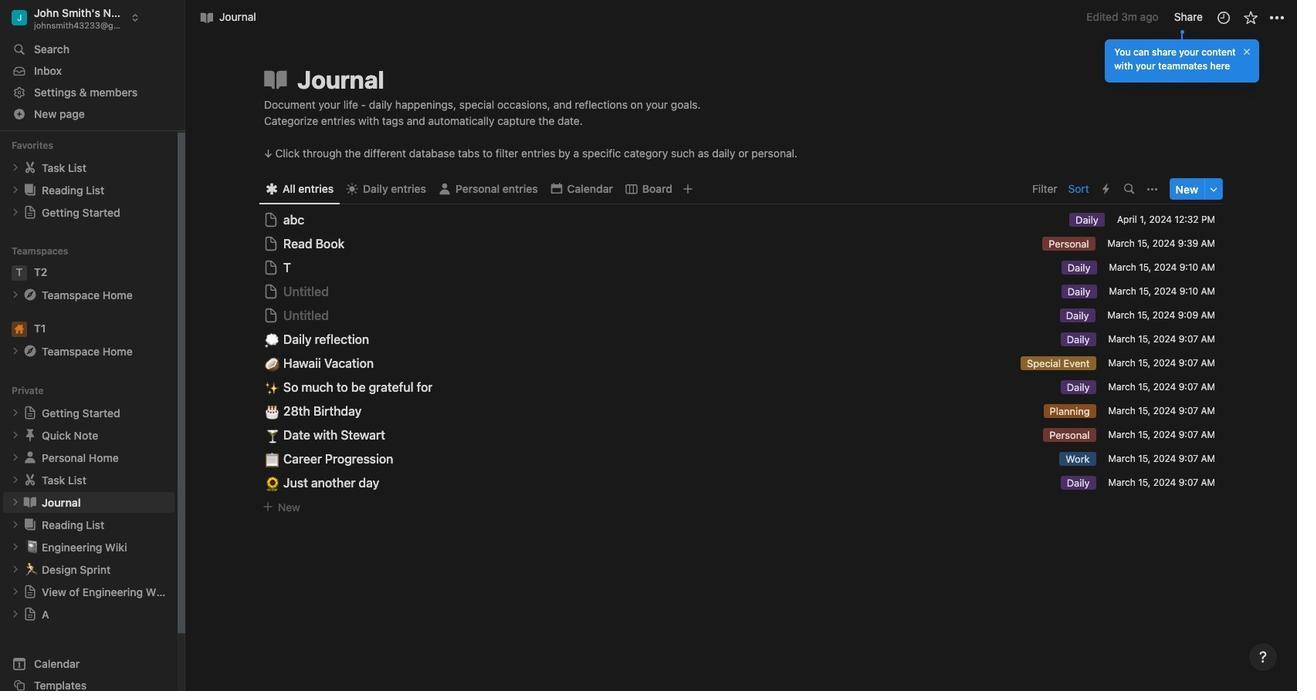 Task type: vqa. For each thing, say whether or not it's contained in the screenshot.
left 😀 image
no



Task type: locate. For each thing, give the bounding box(es) containing it.
🥥 image
[[265, 354, 280, 374]]

tab list
[[259, 174, 1028, 205]]

💭 image
[[265, 330, 280, 350]]

3 open image from the top
[[11, 208, 20, 217]]

6 open image from the top
[[11, 566, 20, 575]]

open image
[[11, 291, 20, 300], [11, 347, 20, 356], [11, 409, 20, 418], [11, 431, 20, 440], [11, 543, 20, 552], [11, 566, 20, 575], [11, 588, 20, 597], [11, 610, 20, 620]]

✨ image
[[265, 378, 280, 397]]

4 tab from the left
[[544, 179, 619, 200]]

7 open image from the top
[[11, 588, 20, 597]]

open image
[[11, 163, 20, 172], [11, 186, 20, 195], [11, 208, 20, 217], [11, 454, 20, 463], [11, 476, 20, 485], [11, 498, 20, 508], [11, 521, 20, 530]]

t image
[[12, 266, 27, 281]]

🍸 image
[[265, 426, 280, 445]]

tab
[[259, 179, 340, 200], [340, 179, 433, 200], [433, 179, 544, 200], [544, 179, 619, 200], [619, 179, 679, 200]]

change page icon image
[[262, 66, 290, 93], [22, 160, 38, 176], [22, 182, 38, 198], [23, 206, 37, 220], [22, 288, 38, 303], [22, 344, 38, 359], [23, 406, 37, 420], [22, 428, 38, 444], [22, 450, 38, 466], [22, 473, 38, 488], [22, 495, 38, 511], [22, 518, 38, 533], [23, 586, 37, 600], [23, 608, 37, 622]]

3 open image from the top
[[11, 409, 20, 418]]

📓 image
[[25, 539, 39, 556]]

3 tab from the left
[[433, 179, 544, 200]]

2 open image from the top
[[11, 186, 20, 195]]

5 tab from the left
[[619, 179, 679, 200]]

🎂 image
[[265, 402, 280, 421]]

create and view automations image
[[1103, 184, 1110, 195]]



Task type: describe. For each thing, give the bounding box(es) containing it.
🏃 image
[[25, 561, 39, 579]]

📋 image
[[265, 450, 280, 469]]

updates image
[[1216, 10, 1231, 25]]

🌻 image
[[265, 474, 280, 493]]

5 open image from the top
[[11, 476, 20, 485]]

1 open image from the top
[[11, 291, 20, 300]]

favorite image
[[1243, 10, 1258, 25]]

4 open image from the top
[[11, 454, 20, 463]]

1 tab from the left
[[259, 179, 340, 200]]

8 open image from the top
[[11, 610, 20, 620]]

6 open image from the top
[[11, 498, 20, 508]]

2 open image from the top
[[11, 347, 20, 356]]

5 open image from the top
[[11, 543, 20, 552]]

7 open image from the top
[[11, 521, 20, 530]]

2 tab from the left
[[340, 179, 433, 200]]

4 open image from the top
[[11, 431, 20, 440]]

1 open image from the top
[[11, 163, 20, 172]]



